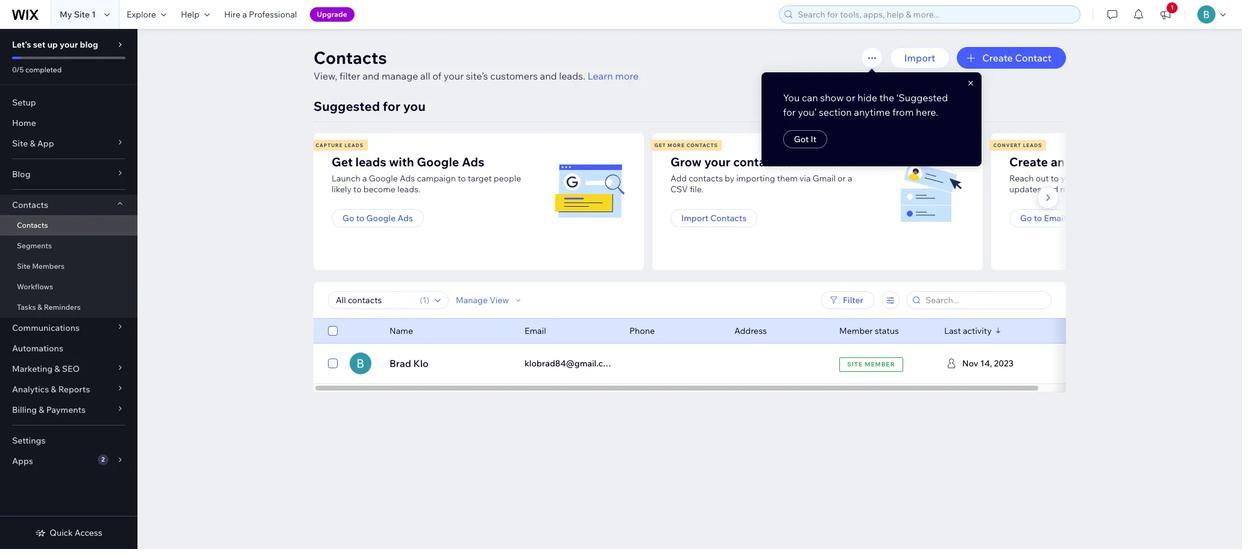 Task type: describe. For each thing, give the bounding box(es) containing it.
marketing & seo
[[12, 364, 80, 374]]

to down updates
[[1034, 213, 1042, 224]]

newsletters,
[[1147, 173, 1194, 184]]

site's
[[466, 70, 488, 82]]

the
[[880, 92, 894, 104]]

a inside grow your contact list add contacts by importing them via gmail or a csv file.
[[848, 173, 852, 184]]

reach
[[1009, 173, 1034, 184]]

blog
[[80, 39, 98, 50]]

view,
[[314, 70, 337, 82]]

you can show or hide the 'suggested for you' section anytime from here.
[[783, 92, 948, 118]]

site right "my"
[[74, 9, 90, 20]]

analytics
[[12, 384, 49, 395]]

home link
[[0, 113, 137, 133]]

with inside create an email campaign reach out to your subscribers with newsletters, updates and more.
[[1128, 173, 1145, 184]]

blog
[[12, 169, 30, 180]]

for inside you can show or hide the 'suggested for you' section anytime from here.
[[783, 106, 796, 118]]

activity
[[963, 326, 992, 336]]

get
[[332, 154, 353, 169]]

a inside hire a professional link
[[242, 9, 247, 20]]

updates
[[1009, 184, 1042, 195]]

contacts inside button
[[710, 213, 747, 224]]

1 vertical spatial ads
[[400, 173, 415, 184]]

view link
[[968, 353, 1019, 374]]

marketing inside button
[[1068, 213, 1108, 224]]

create an email campaign reach out to your subscribers with newsletters, updates and more.
[[1009, 154, 1194, 195]]

& for marketing
[[54, 364, 60, 374]]

campaign inside create an email campaign reach out to your subscribers with newsletters, updates and more.
[[1102, 154, 1158, 169]]

file.
[[690, 184, 704, 195]]

0 horizontal spatial and
[[363, 70, 380, 82]]

0 vertical spatial view
[[490, 295, 509, 306]]

set
[[33, 39, 45, 50]]

of
[[433, 70, 442, 82]]

site for site member
[[847, 360, 863, 368]]

or inside you can show or hide the 'suggested for you' section anytime from here.
[[846, 92, 855, 104]]

professional
[[249, 9, 297, 20]]

1 horizontal spatial 1
[[423, 295, 427, 306]]

nov
[[962, 358, 978, 369]]

list containing get leads with google ads
[[312, 133, 1242, 270]]

your inside contacts view, filter and manage all of your site's customers and leads. learn more
[[444, 70, 464, 82]]

tasks
[[17, 303, 36, 312]]

show
[[820, 92, 844, 104]]

leads for get
[[345, 142, 364, 148]]

ads inside button
[[398, 213, 413, 224]]

contacts
[[687, 142, 718, 148]]

leads. inside get leads with google ads launch a google ads campaign to target people likely to become leads.
[[397, 184, 420, 195]]

more.
[[1060, 184, 1083, 195]]

all
[[420, 70, 430, 82]]

can
[[802, 92, 818, 104]]

filter button
[[821, 291, 874, 309]]

importing
[[736, 173, 775, 184]]

apps
[[12, 456, 33, 467]]

your inside sidebar element
[[60, 39, 78, 50]]

section
[[819, 106, 852, 118]]

0/5 completed
[[12, 65, 62, 74]]

hire a professional
[[224, 9, 297, 20]]

home
[[12, 118, 36, 128]]

app
[[37, 138, 54, 149]]

import contacts button
[[671, 209, 757, 227]]

brad klo image
[[350, 353, 371, 374]]

segments
[[17, 241, 52, 250]]

contacts up segments
[[17, 221, 48, 230]]

member status
[[839, 326, 899, 336]]

contacts link
[[0, 215, 137, 236]]

import for import contacts
[[681, 213, 709, 224]]

convert leads
[[993, 142, 1042, 148]]

1 vertical spatial google
[[369, 173, 398, 184]]

reports
[[58, 384, 90, 395]]

google inside button
[[366, 213, 396, 224]]

(
[[420, 295, 423, 306]]

you
[[783, 92, 800, 104]]

address
[[734, 326, 767, 336]]

create for an
[[1009, 154, 1048, 169]]

it
[[811, 134, 817, 145]]

got it button
[[783, 130, 828, 148]]

)
[[427, 295, 429, 306]]

up
[[47, 39, 58, 50]]

import for import
[[904, 52, 935, 64]]

marketing inside dropdown button
[[12, 364, 53, 374]]

to down become
[[356, 213, 364, 224]]

contacts button
[[0, 195, 137, 215]]

hire a professional link
[[217, 0, 304, 29]]

0 horizontal spatial for
[[383, 98, 400, 114]]

you'
[[798, 106, 817, 118]]

2
[[101, 456, 105, 464]]

become
[[363, 184, 396, 195]]

billing
[[12, 405, 37, 415]]

& for analytics
[[51, 384, 56, 395]]

go for get
[[343, 213, 354, 224]]

0 vertical spatial member
[[839, 326, 873, 336]]

more
[[615, 70, 639, 82]]

to left target on the top left
[[458, 173, 466, 184]]

subscribers
[[1080, 173, 1126, 184]]

email
[[1068, 154, 1099, 169]]

go to email marketing button
[[1009, 209, 1119, 227]]

a inside get leads with google ads launch a google ads campaign to target people likely to become leads.
[[362, 173, 367, 184]]

contacts
[[689, 173, 723, 184]]

Unsaved view field
[[332, 292, 416, 309]]

manage view
[[456, 295, 509, 306]]

manage
[[382, 70, 418, 82]]

quick access button
[[35, 528, 102, 538]]

Search for tools, apps, help & more... field
[[794, 6, 1076, 23]]

Search... field
[[922, 292, 1047, 309]]

site for site members
[[17, 262, 30, 271]]

email inside the go to email marketing button
[[1044, 213, 1066, 224]]

launch
[[332, 173, 361, 184]]

settings
[[12, 435, 45, 446]]

manage
[[456, 295, 488, 306]]

import button
[[890, 47, 950, 69]]

access
[[75, 528, 102, 538]]

them
[[777, 173, 798, 184]]

automations link
[[0, 338, 137, 359]]

grow
[[671, 154, 702, 169]]

upgrade
[[317, 10, 347, 19]]

contact
[[1015, 52, 1052, 64]]

( 1 )
[[420, 295, 429, 306]]

setup
[[12, 97, 36, 108]]

contact
[[733, 154, 777, 169]]

analytics & reports
[[12, 384, 90, 395]]

let's
[[12, 39, 31, 50]]

payments
[[46, 405, 86, 415]]

& for billing
[[39, 405, 44, 415]]

my
[[60, 9, 72, 20]]

site for site & app
[[12, 138, 28, 149]]



Task type: locate. For each thing, give the bounding box(es) containing it.
go
[[343, 213, 354, 224], [1020, 213, 1032, 224]]

1 horizontal spatial and
[[540, 70, 557, 82]]

my site 1
[[60, 9, 96, 20]]

your right up
[[60, 39, 78, 50]]

site member
[[847, 360, 895, 368]]

status
[[875, 326, 899, 336]]

for left you
[[383, 98, 400, 114]]

1 vertical spatial campaign
[[417, 173, 456, 184]]

0 horizontal spatial with
[[389, 154, 414, 169]]

1 button
[[1152, 0, 1179, 29]]

leads up the get on the top of page
[[345, 142, 364, 148]]

& for site
[[30, 138, 35, 149]]

csv
[[671, 184, 688, 195]]

0 horizontal spatial go
[[343, 213, 354, 224]]

gmail
[[813, 173, 836, 184]]

campaign inside get leads with google ads launch a google ads campaign to target people likely to become leads.
[[417, 173, 456, 184]]

0/5
[[12, 65, 24, 74]]

1 vertical spatial email
[[525, 326, 546, 336]]

2 go from the left
[[1020, 213, 1032, 224]]

0 horizontal spatial or
[[838, 173, 846, 184]]

your up contacts
[[704, 154, 731, 169]]

to right out
[[1051, 173, 1059, 184]]

you
[[403, 98, 426, 114]]

add
[[671, 173, 687, 184]]

last activity
[[944, 326, 992, 336]]

go for create
[[1020, 213, 1032, 224]]

1 vertical spatial with
[[1128, 173, 1145, 184]]

2 vertical spatial ads
[[398, 213, 413, 224]]

2 horizontal spatial 1
[[1171, 4, 1174, 11]]

& left reports
[[51, 384, 56, 395]]

and right filter
[[363, 70, 380, 82]]

suggested for you
[[314, 98, 426, 114]]

workflows
[[17, 282, 53, 291]]

0 vertical spatial campaign
[[1102, 154, 1158, 169]]

1 horizontal spatial a
[[362, 173, 367, 184]]

2023
[[994, 358, 1014, 369]]

people
[[494, 173, 521, 184]]

marketing down more.
[[1068, 213, 1108, 224]]

your right the of
[[444, 70, 464, 82]]

go down updates
[[1020, 213, 1032, 224]]

email up klobrad84@gmail.com
[[525, 326, 546, 336]]

ads right become
[[400, 173, 415, 184]]

capture
[[316, 142, 343, 148]]

0 horizontal spatial marketing
[[12, 364, 53, 374]]

0 vertical spatial import
[[904, 52, 935, 64]]

leads right "convert"
[[1023, 142, 1042, 148]]

0 horizontal spatial view
[[490, 295, 509, 306]]

1 vertical spatial or
[[838, 173, 846, 184]]

your down an
[[1061, 173, 1079, 184]]

2 horizontal spatial and
[[1044, 184, 1058, 195]]

create up the "reach"
[[1009, 154, 1048, 169]]

to right likely
[[353, 184, 362, 195]]

learn more button
[[588, 69, 639, 83]]

None checkbox
[[328, 324, 338, 338], [328, 356, 338, 371], [328, 324, 338, 338], [328, 356, 338, 371]]

view
[[490, 295, 509, 306], [982, 358, 1005, 370]]

ads up target on the top left
[[462, 154, 484, 169]]

1 vertical spatial view
[[982, 358, 1005, 370]]

campaign up subscribers
[[1102, 154, 1158, 169]]

0 horizontal spatial email
[[525, 326, 546, 336]]

contacts down blog
[[12, 200, 48, 210]]

email
[[1044, 213, 1066, 224], [525, 326, 546, 336]]

leads for create
[[1023, 142, 1042, 148]]

1 vertical spatial member
[[865, 360, 895, 368]]

leads. right become
[[397, 184, 420, 195]]

explore
[[127, 9, 156, 20]]

contacts view, filter and manage all of your site's customers and leads. learn more
[[314, 47, 639, 82]]

with right subscribers
[[1128, 173, 1145, 184]]

site inside site & app popup button
[[12, 138, 28, 149]]

or left hide
[[846, 92, 855, 104]]

and right customers
[[540, 70, 557, 82]]

0 horizontal spatial a
[[242, 9, 247, 20]]

site down home
[[12, 138, 28, 149]]

& inside popup button
[[30, 138, 35, 149]]

leads. inside contacts view, filter and manage all of your site's customers and leads. learn more
[[559, 70, 585, 82]]

a right hire
[[242, 9, 247, 20]]

create contact button
[[957, 47, 1066, 69]]

0 vertical spatial email
[[1044, 213, 1066, 224]]

&
[[30, 138, 35, 149], [37, 303, 42, 312], [54, 364, 60, 374], [51, 384, 56, 395], [39, 405, 44, 415]]

get leads with google ads launch a google ads campaign to target people likely to become leads.
[[332, 154, 521, 195]]

2 horizontal spatial a
[[848, 173, 852, 184]]

or right gmail
[[838, 173, 846, 184]]

your inside grow your contact list add contacts by importing them via gmail or a csv file.
[[704, 154, 731, 169]]

import inside button
[[681, 213, 709, 224]]

0 vertical spatial leads.
[[559, 70, 585, 82]]

create left contact
[[982, 52, 1013, 64]]

here.
[[916, 106, 938, 118]]

with right leads
[[389, 154, 414, 169]]

0 horizontal spatial leads.
[[397, 184, 420, 195]]

1 vertical spatial marketing
[[12, 364, 53, 374]]

0 vertical spatial with
[[389, 154, 414, 169]]

got
[[794, 134, 809, 145]]

analytics & reports button
[[0, 379, 137, 400]]

0 horizontal spatial leads
[[345, 142, 364, 148]]

klobrad84@gmail.com
[[525, 358, 616, 369]]

reminders
[[44, 303, 81, 312]]

1 horizontal spatial or
[[846, 92, 855, 104]]

leads. left 'learn'
[[559, 70, 585, 82]]

create
[[982, 52, 1013, 64], [1009, 154, 1048, 169]]

contacts down by
[[710, 213, 747, 224]]

list
[[312, 133, 1242, 270]]

import inside button
[[904, 52, 935, 64]]

1 horizontal spatial marketing
[[1068, 213, 1108, 224]]

go down likely
[[343, 213, 354, 224]]

import down file.
[[681, 213, 709, 224]]

1 horizontal spatial import
[[904, 52, 935, 64]]

brad
[[390, 358, 411, 370]]

grow your contact list add contacts by importing them via gmail or a csv file.
[[671, 154, 852, 195]]

1 vertical spatial create
[[1009, 154, 1048, 169]]

view right 'manage'
[[490, 295, 509, 306]]

communications button
[[0, 318, 137, 338]]

member left status
[[839, 326, 873, 336]]

0 horizontal spatial import
[[681, 213, 709, 224]]

0 vertical spatial create
[[982, 52, 1013, 64]]

1 leads from the left
[[345, 142, 364, 148]]

1 horizontal spatial go
[[1020, 213, 1032, 224]]

contacts up filter
[[314, 47, 387, 68]]

site members
[[17, 262, 65, 271]]

1 inside button
[[1171, 4, 1174, 11]]

name
[[390, 326, 413, 336]]

and
[[363, 70, 380, 82], [540, 70, 557, 82], [1044, 184, 1058, 195]]

filter
[[340, 70, 360, 82]]

2 vertical spatial google
[[366, 213, 396, 224]]

help button
[[174, 0, 217, 29]]

help
[[181, 9, 199, 20]]

0 vertical spatial google
[[417, 154, 459, 169]]

and left more.
[[1044, 184, 1058, 195]]

from
[[892, 106, 914, 118]]

brad klo
[[390, 358, 429, 370]]

a right gmail
[[848, 173, 852, 184]]

contacts
[[314, 47, 387, 68], [12, 200, 48, 210], [710, 213, 747, 224], [17, 221, 48, 230]]

sidebar element
[[0, 29, 137, 549]]

import up 'suggested
[[904, 52, 935, 64]]

& left app on the top left of the page
[[30, 138, 35, 149]]

0 horizontal spatial 1
[[92, 9, 96, 20]]

to inside create an email campaign reach out to your subscribers with newsletters, updates and more.
[[1051, 173, 1059, 184]]

or inside grow your contact list add contacts by importing them via gmail or a csv file.
[[838, 173, 846, 184]]

ads down get leads with google ads launch a google ads campaign to target people likely to become leads.
[[398, 213, 413, 224]]

& right the tasks
[[37, 303, 42, 312]]

1 horizontal spatial for
[[783, 106, 796, 118]]

more
[[668, 142, 685, 148]]

1 go from the left
[[343, 213, 354, 224]]

suggested
[[314, 98, 380, 114]]

site down segments
[[17, 262, 30, 271]]

2 leads from the left
[[1023, 142, 1042, 148]]

campaign left target on the top left
[[417, 173, 456, 184]]

with inside get leads with google ads launch a google ads campaign to target people likely to become leads.
[[389, 154, 414, 169]]

0 vertical spatial or
[[846, 92, 855, 104]]

0 vertical spatial marketing
[[1068, 213, 1108, 224]]

1 horizontal spatial campaign
[[1102, 154, 1158, 169]]

& left the 'seo'
[[54, 364, 60, 374]]

create contact
[[982, 52, 1052, 64]]

your inside create an email campaign reach out to your subscribers with newsletters, updates and more.
[[1061, 173, 1079, 184]]

site inside site members link
[[17, 262, 30, 271]]

anytime
[[854, 106, 890, 118]]

contacts inside contacts view, filter and manage all of your site's customers and leads. learn more
[[314, 47, 387, 68]]

0 horizontal spatial campaign
[[417, 173, 456, 184]]

site & app button
[[0, 133, 137, 154]]

marketing & seo button
[[0, 359, 137, 379]]

marketing up analytics
[[12, 364, 53, 374]]

seo
[[62, 364, 80, 374]]

learn
[[588, 70, 613, 82]]

manage view button
[[456, 295, 523, 306]]

tasks & reminders
[[17, 303, 81, 312]]

create for contact
[[982, 52, 1013, 64]]

target
[[468, 173, 492, 184]]

& for tasks
[[37, 303, 42, 312]]

quick access
[[50, 528, 102, 538]]

for down the you
[[783, 106, 796, 118]]

and inside create an email campaign reach out to your subscribers with newsletters, updates and more.
[[1044, 184, 1058, 195]]

view right nov
[[982, 358, 1005, 370]]

segments link
[[0, 236, 137, 256]]

billing & payments button
[[0, 400, 137, 420]]

go to google ads
[[343, 213, 413, 224]]

site down member status
[[847, 360, 863, 368]]

1 horizontal spatial leads.
[[559, 70, 585, 82]]

go to google ads button
[[332, 209, 424, 227]]

member down status
[[865, 360, 895, 368]]

members
[[32, 262, 65, 271]]

1 horizontal spatial with
[[1128, 173, 1145, 184]]

leads
[[345, 142, 364, 148], [1023, 142, 1042, 148]]

& right billing
[[39, 405, 44, 415]]

a down leads
[[362, 173, 367, 184]]

create inside button
[[982, 52, 1013, 64]]

1 horizontal spatial email
[[1044, 213, 1066, 224]]

create inside create an email campaign reach out to your subscribers with newsletters, updates and more.
[[1009, 154, 1048, 169]]

contacts inside dropdown button
[[12, 200, 48, 210]]

hire
[[224, 9, 240, 20]]

blog button
[[0, 164, 137, 185]]

1 vertical spatial import
[[681, 213, 709, 224]]

1 horizontal spatial view
[[982, 358, 1005, 370]]

phone
[[630, 326, 655, 336]]

1 vertical spatial leads.
[[397, 184, 420, 195]]

0 vertical spatial ads
[[462, 154, 484, 169]]

1 horizontal spatial leads
[[1023, 142, 1042, 148]]

email down more.
[[1044, 213, 1066, 224]]

klo
[[413, 358, 429, 370]]

leads
[[355, 154, 386, 169]]



